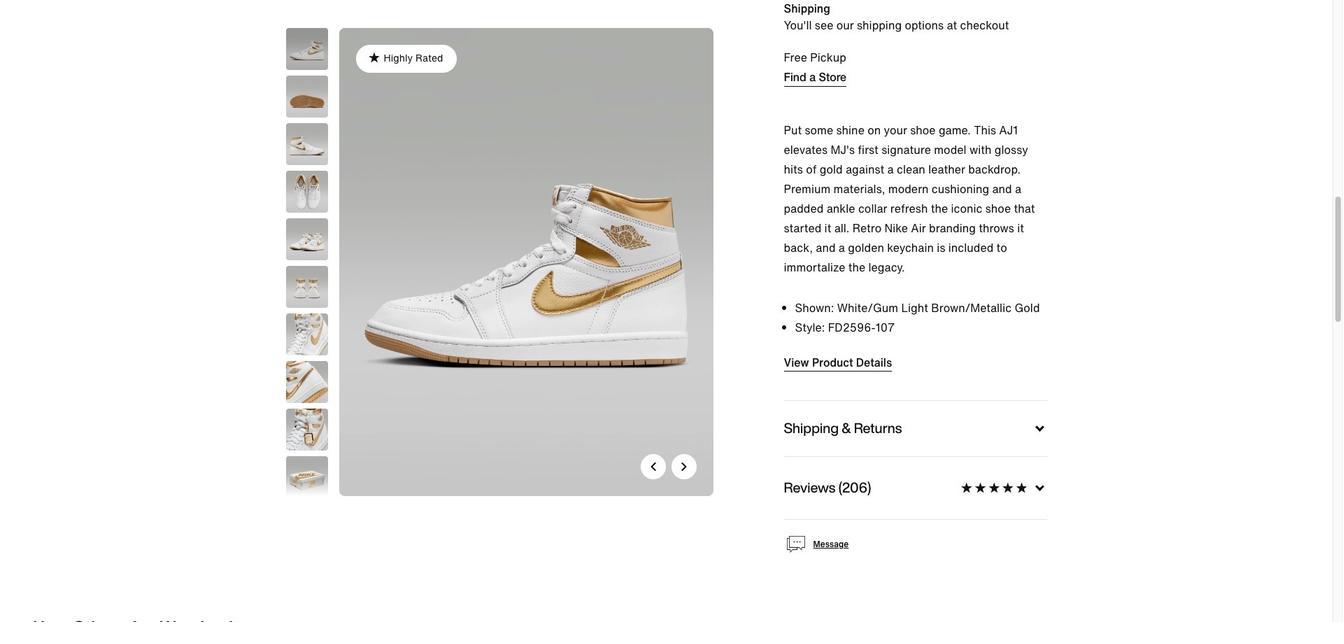 Task type: locate. For each thing, give the bounding box(es) containing it.
menu bar
[[238, 0, 1095, 3]]

air jordan 1 retro high og "white and gold" women's shoes image
[[286, 28, 328, 70], [339, 28, 713, 496], [286, 76, 328, 118], [286, 123, 328, 165], [286, 171, 328, 213], [286, 218, 328, 260], [286, 266, 328, 308], [286, 313, 328, 355], [286, 361, 328, 403], [286, 409, 328, 451], [286, 456, 328, 498]]

next carousel button image
[[680, 462, 688, 471]]

previous carousel button image
[[649, 462, 657, 471]]



Task type: vqa. For each thing, say whether or not it's contained in the screenshot.
Sort
no



